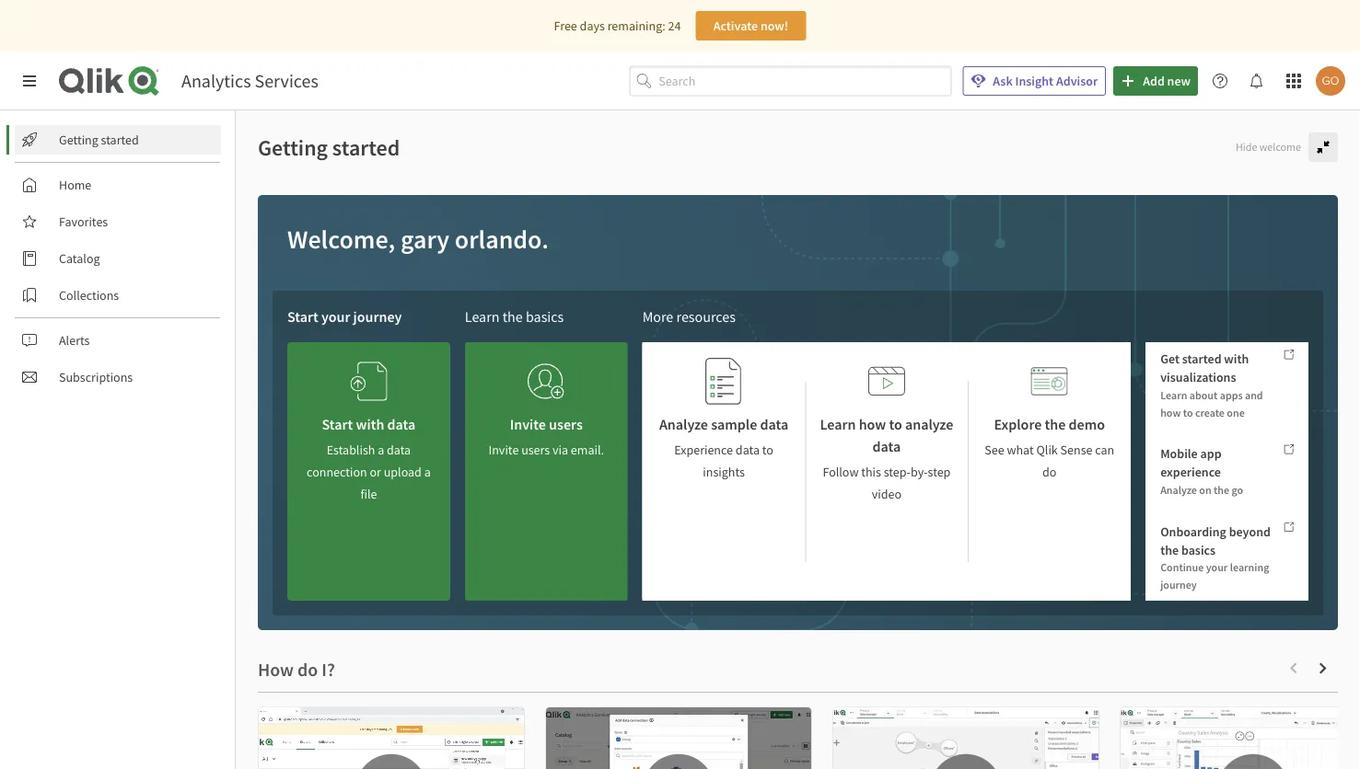 Task type: describe. For each thing, give the bounding box(es) containing it.
1 vertical spatial invite
[[489, 442, 519, 459]]

learn how to analyze data image
[[868, 357, 905, 406]]

close sidebar menu image
[[22, 74, 37, 88]]

the inside onboarding beyond the basics continue your learning journey
[[1161, 542, 1179, 558]]

file
[[360, 486, 377, 503]]

0 horizontal spatial basics
[[526, 308, 564, 326]]

invite users invite users via email.
[[489, 415, 604, 459]]

basics inside onboarding beyond the basics continue your learning journey
[[1182, 542, 1216, 558]]

add
[[1143, 73, 1165, 89]]

more resources
[[643, 308, 736, 326]]

favorites
[[59, 214, 108, 230]]

mobile app experience analyze on the go
[[1161, 446, 1244, 497]]

learn for learn how to analyze data follow this step-by-step video
[[820, 415, 856, 434]]

add new
[[1143, 73, 1191, 89]]

learning
[[1230, 561, 1270, 575]]

can
[[1095, 442, 1115, 459]]

visualizations
[[1161, 369, 1236, 386]]

analyze inside mobile app experience analyze on the go
[[1161, 483, 1197, 497]]

analyze sample data experience data to insights
[[659, 415, 789, 481]]

get started with visualizations learn about apps and how to create one
[[1161, 351, 1263, 420]]

gary
[[401, 223, 450, 256]]

to inside learn how to analyze data follow this step-by-step video
[[889, 415, 902, 434]]

demo
[[1069, 415, 1105, 434]]

new
[[1167, 73, 1191, 89]]

onboarding
[[1161, 523, 1227, 540]]

video
[[872, 486, 902, 503]]

welcome,
[[287, 223, 395, 256]]

follow
[[823, 464, 859, 481]]

to inside get started with visualizations learn about apps and how to create one
[[1183, 406, 1193, 420]]

start for your
[[287, 308, 318, 326]]

activate now! link
[[696, 11, 806, 41]]

1 vertical spatial users
[[521, 442, 550, 459]]

free days remaining: 24
[[554, 17, 681, 34]]

to inside analyze sample data experience data to insights
[[762, 442, 774, 459]]

collections link
[[15, 281, 221, 310]]

getting started inside getting started link
[[59, 132, 139, 148]]

0 horizontal spatial a
[[378, 442, 384, 459]]

activate
[[713, 17, 758, 34]]

learn how to analyze data follow this step-by-step video
[[820, 415, 953, 503]]

start your journey
[[287, 308, 402, 326]]

ask insight advisor
[[993, 73, 1098, 89]]

continue
[[1161, 561, 1204, 575]]

sample
[[711, 415, 757, 434]]

getting inside welcome, gary orlando. main content
[[258, 134, 328, 161]]

insights
[[703, 464, 745, 481]]

analyze sample data image
[[706, 357, 742, 406]]

home
[[59, 177, 91, 193]]

free
[[554, 17, 577, 34]]

how inside learn how to analyze data follow this step-by-step video
[[859, 415, 886, 434]]

searchbar element
[[629, 66, 952, 96]]

email.
[[571, 442, 604, 459]]

now!
[[761, 17, 789, 34]]

0 vertical spatial invite
[[510, 415, 546, 434]]

with inside get started with visualizations learn about apps and how to create one
[[1224, 351, 1249, 367]]

0 horizontal spatial journey
[[353, 308, 402, 326]]

mobile
[[1161, 446, 1198, 462]]

welcome, gary orlando. main content
[[236, 111, 1360, 770]]

how inside get started with visualizations learn about apps and how to create one
[[1161, 406, 1181, 420]]

0 horizontal spatial your
[[321, 308, 350, 326]]

1 vertical spatial a
[[424, 464, 431, 481]]

started inside navigation pane 'element'
[[101, 132, 139, 148]]

do
[[1043, 464, 1057, 481]]

days
[[580, 17, 605, 34]]

upload
[[384, 464, 422, 481]]

and
[[1245, 388, 1263, 402]]

24
[[668, 17, 681, 34]]

step
[[928, 464, 951, 481]]

beyond
[[1229, 523, 1271, 540]]

app
[[1201, 446, 1222, 462]]

services
[[255, 70, 318, 93]]

analytics services
[[181, 70, 318, 93]]

started inside get started with visualizations learn about apps and how to create one
[[1182, 351, 1222, 367]]

ask
[[993, 73, 1013, 89]]

about
[[1190, 388, 1218, 402]]

journey inside onboarding beyond the basics continue your learning journey
[[1161, 578, 1197, 592]]

orlando.
[[455, 223, 549, 256]]

alerts link
[[15, 326, 221, 355]]

add new button
[[1114, 66, 1198, 96]]

learn inside get started with visualizations learn about apps and how to create one
[[1161, 388, 1187, 402]]

start for with
[[322, 415, 353, 434]]

create
[[1195, 406, 1225, 420]]

with inside start with data establish a data connection or upload a file
[[356, 415, 384, 434]]

0 vertical spatial users
[[549, 415, 583, 434]]

learn the basics
[[465, 308, 564, 326]]

experience
[[1161, 464, 1221, 481]]

via
[[553, 442, 568, 459]]

the inside explore the demo see what qlik sense can do
[[1045, 415, 1066, 434]]

Search text field
[[659, 66, 952, 96]]

what
[[1007, 442, 1034, 459]]

onboarding beyond the basics continue your learning journey
[[1161, 523, 1271, 592]]



Task type: locate. For each thing, give the bounding box(es) containing it.
hide welcome image
[[1316, 140, 1331, 155]]

learn up "follow"
[[820, 415, 856, 434]]

data
[[387, 415, 416, 434], [760, 415, 789, 434], [873, 437, 901, 456], [387, 442, 411, 459], [736, 442, 760, 459]]

0 vertical spatial with
[[1224, 351, 1249, 367]]

getting started inside welcome, gary orlando. main content
[[258, 134, 400, 161]]

1 vertical spatial journey
[[1161, 578, 1197, 592]]

advisor
[[1056, 73, 1098, 89]]

start with data image
[[350, 357, 387, 406]]

start
[[287, 308, 318, 326], [322, 415, 353, 434]]

2 horizontal spatial started
[[1182, 351, 1222, 367]]

getting down services
[[258, 134, 328, 161]]

1 horizontal spatial started
[[332, 134, 400, 161]]

the up continue
[[1161, 542, 1179, 558]]

explore the demo image
[[1031, 357, 1068, 406]]

apps
[[1220, 388, 1243, 402]]

users
[[549, 415, 583, 434], [521, 442, 550, 459]]

catalog link
[[15, 244, 221, 274]]

to left analyze
[[889, 415, 902, 434]]

collections
[[59, 287, 119, 304]]

establish
[[327, 442, 375, 459]]

your left learning
[[1206, 561, 1228, 575]]

0 horizontal spatial start
[[287, 308, 318, 326]]

1 horizontal spatial your
[[1206, 561, 1228, 575]]

or
[[370, 464, 381, 481]]

2 horizontal spatial to
[[1183, 406, 1193, 420]]

0 horizontal spatial to
[[762, 442, 774, 459]]

analyze
[[905, 415, 953, 434]]

remaining:
[[608, 17, 666, 34]]

journey up start with data image
[[353, 308, 402, 326]]

invite down invite users image
[[510, 415, 546, 434]]

0 horizontal spatial started
[[101, 132, 139, 148]]

journey down continue
[[1161, 578, 1197, 592]]

invite users image
[[528, 357, 565, 406]]

0 horizontal spatial learn
[[465, 308, 500, 326]]

the left go
[[1214, 483, 1230, 497]]

by-
[[911, 464, 928, 481]]

1 vertical spatial start
[[322, 415, 353, 434]]

1 horizontal spatial to
[[889, 415, 902, 434]]

learn down orlando.
[[465, 308, 500, 326]]

with
[[1224, 351, 1249, 367], [356, 415, 384, 434]]

the up qlik
[[1045, 415, 1066, 434]]

to
[[1183, 406, 1193, 420], [889, 415, 902, 434], [762, 442, 774, 459]]

welcome
[[1260, 140, 1301, 154]]

1 vertical spatial basics
[[1182, 542, 1216, 558]]

learn
[[465, 308, 500, 326], [1161, 388, 1187, 402], [820, 415, 856, 434]]

getting started link
[[15, 125, 221, 155]]

get
[[1161, 351, 1180, 367]]

explore the demo see what qlik sense can do
[[985, 415, 1115, 481]]

getting started
[[59, 132, 139, 148], [258, 134, 400, 161]]

how left create
[[1161, 406, 1181, 420]]

hide
[[1236, 140, 1258, 154]]

0 vertical spatial basics
[[526, 308, 564, 326]]

1 horizontal spatial getting
[[258, 134, 328, 161]]

basics
[[526, 308, 564, 326], [1182, 542, 1216, 558]]

1 vertical spatial analyze
[[1161, 483, 1197, 497]]

activate now!
[[713, 17, 789, 34]]

1 vertical spatial with
[[356, 415, 384, 434]]

data inside learn how to analyze data follow this step-by-step video
[[873, 437, 901, 456]]

0 vertical spatial a
[[378, 442, 384, 459]]

start down the welcome,
[[287, 308, 318, 326]]

1 horizontal spatial learn
[[820, 415, 856, 434]]

qlik
[[1037, 442, 1058, 459]]

getting inside navigation pane 'element'
[[59, 132, 98, 148]]

a up the or
[[378, 442, 384, 459]]

analyze
[[659, 415, 708, 434], [1161, 483, 1197, 497]]

1 horizontal spatial journey
[[1161, 578, 1197, 592]]

hide welcome
[[1236, 140, 1301, 154]]

navigation pane element
[[0, 118, 235, 400]]

subscriptions link
[[15, 363, 221, 392]]

0 horizontal spatial getting
[[59, 132, 98, 148]]

0 vertical spatial start
[[287, 308, 318, 326]]

a right upload
[[424, 464, 431, 481]]

catalog
[[59, 251, 100, 267]]

1 horizontal spatial with
[[1224, 351, 1249, 367]]

experience
[[674, 442, 733, 459]]

a
[[378, 442, 384, 459], [424, 464, 431, 481]]

with up apps
[[1224, 351, 1249, 367]]

to left create
[[1183, 406, 1193, 420]]

getting
[[59, 132, 98, 148], [258, 134, 328, 161]]

step-
[[884, 464, 911, 481]]

sense
[[1061, 442, 1093, 459]]

subscriptions
[[59, 369, 133, 386]]

the inside mobile app experience analyze on the go
[[1214, 483, 1230, 497]]

favorites link
[[15, 207, 221, 237]]

1 horizontal spatial start
[[322, 415, 353, 434]]

getting up home
[[59, 132, 98, 148]]

how
[[1161, 406, 1181, 420], [859, 415, 886, 434]]

connection
[[307, 464, 367, 481]]

the
[[503, 308, 523, 326], [1045, 415, 1066, 434], [1214, 483, 1230, 497], [1161, 542, 1179, 558]]

welcome, gary orlando.
[[287, 223, 549, 256]]

how down learn how to analyze data image
[[859, 415, 886, 434]]

users up via on the bottom
[[549, 415, 583, 434]]

home link
[[15, 170, 221, 200]]

2 vertical spatial learn
[[820, 415, 856, 434]]

getting started down services
[[258, 134, 400, 161]]

more
[[643, 308, 674, 326]]

learn for learn the basics
[[465, 308, 500, 326]]

analyze inside analyze sample data experience data to insights
[[659, 415, 708, 434]]

invite left via on the bottom
[[489, 442, 519, 459]]

resources
[[676, 308, 736, 326]]

explore
[[994, 415, 1042, 434]]

1 vertical spatial learn
[[1161, 388, 1187, 402]]

to right experience
[[762, 442, 774, 459]]

getting started up home link
[[59, 132, 139, 148]]

0 horizontal spatial how
[[859, 415, 886, 434]]

basics down onboarding
[[1182, 542, 1216, 558]]

started
[[101, 132, 139, 148], [332, 134, 400, 161], [1182, 351, 1222, 367]]

ask insight advisor button
[[963, 66, 1106, 96]]

1 horizontal spatial a
[[424, 464, 431, 481]]

users left via on the bottom
[[521, 442, 550, 459]]

learn inside learn how to analyze data follow this step-by-step video
[[820, 415, 856, 434]]

see
[[985, 442, 1004, 459]]

the down orlando.
[[503, 308, 523, 326]]

1 horizontal spatial getting started
[[258, 134, 400, 161]]

your inside onboarding beyond the basics continue your learning journey
[[1206, 561, 1228, 575]]

start with data establish a data connection or upload a file
[[307, 415, 431, 503]]

with up establish
[[356, 415, 384, 434]]

invite
[[510, 415, 546, 434], [489, 442, 519, 459]]

analytics
[[181, 70, 251, 93]]

this
[[861, 464, 881, 481]]

alerts
[[59, 332, 90, 349]]

0 horizontal spatial getting started
[[59, 132, 139, 148]]

journey
[[353, 308, 402, 326], [1161, 578, 1197, 592]]

one
[[1227, 406, 1245, 420]]

basics up invite users image
[[526, 308, 564, 326]]

0 vertical spatial journey
[[353, 308, 402, 326]]

0 vertical spatial your
[[321, 308, 350, 326]]

1 horizontal spatial basics
[[1182, 542, 1216, 558]]

analytics services element
[[181, 70, 318, 93]]

go
[[1232, 483, 1244, 497]]

on
[[1199, 483, 1212, 497]]

learn left about
[[1161, 388, 1187, 402]]

0 vertical spatial analyze
[[659, 415, 708, 434]]

analyze up experience
[[659, 415, 708, 434]]

2 horizontal spatial learn
[[1161, 388, 1187, 402]]

1 horizontal spatial analyze
[[1161, 483, 1197, 497]]

1 vertical spatial your
[[1206, 561, 1228, 575]]

0 horizontal spatial with
[[356, 415, 384, 434]]

gary orlando image
[[1316, 66, 1346, 96]]

analyze down experience at the bottom right
[[1161, 483, 1197, 497]]

insight
[[1015, 73, 1054, 89]]

0 vertical spatial learn
[[465, 308, 500, 326]]

0 horizontal spatial analyze
[[659, 415, 708, 434]]

your up start with data image
[[321, 308, 350, 326]]

start inside start with data establish a data connection or upload a file
[[322, 415, 353, 434]]

1 horizontal spatial how
[[1161, 406, 1181, 420]]

start up establish
[[322, 415, 353, 434]]



Task type: vqa. For each thing, say whether or not it's contained in the screenshot.
via
yes



